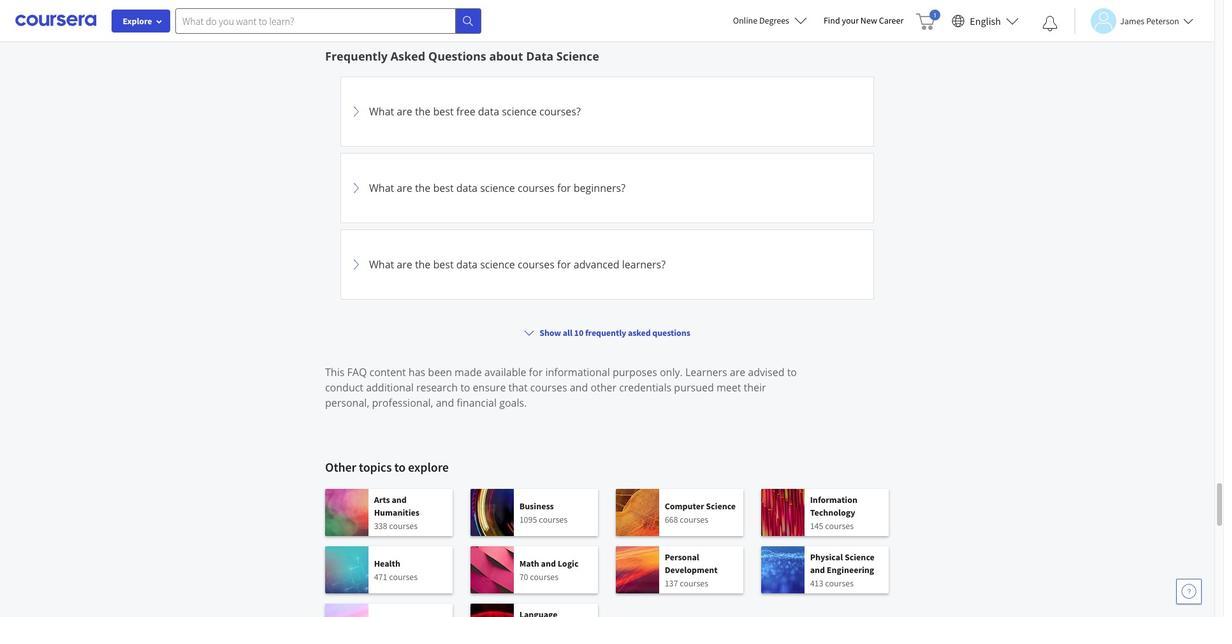 Task type: locate. For each thing, give the bounding box(es) containing it.
find your new career link
[[818, 13, 910, 29]]

1 chevron right image from the top
[[349, 104, 364, 119]]

science inside list item
[[480, 258, 515, 272]]

None search field
[[175, 8, 482, 33]]

data
[[526, 48, 554, 64]]

asked
[[391, 48, 425, 64]]

for
[[557, 181, 571, 195], [557, 258, 571, 272], [529, 365, 543, 379]]

2 vertical spatial best
[[433, 258, 454, 272]]

0 vertical spatial the
[[415, 105, 431, 119]]

best inside list item
[[433, 181, 454, 195]]

what are the best data science courses for beginners? button
[[349, 161, 866, 215]]

0 vertical spatial to
[[787, 365, 797, 379]]

data
[[478, 105, 499, 119], [456, 181, 478, 195], [456, 258, 478, 272]]

collapsed list
[[341, 77, 874, 617]]

other
[[325, 459, 356, 475]]

1 the from the top
[[415, 105, 431, 119]]

145
[[810, 520, 824, 532]]

science right data
[[557, 48, 599, 64]]

their
[[744, 381, 766, 395]]

courses down the development
[[680, 577, 709, 589]]

research
[[416, 381, 458, 395]]

made
[[455, 365, 482, 379]]

chevron right image inside 'what are the best free data science courses?' 'dropdown button'
[[349, 104, 364, 119]]

has
[[409, 365, 426, 379]]

advanced
[[574, 258, 620, 272]]

career
[[879, 15, 904, 26]]

courses left beginners?
[[518, 181, 555, 195]]

explore
[[123, 15, 152, 27]]

1 horizontal spatial science
[[706, 500, 736, 512]]

help center image
[[1182, 584, 1197, 599]]

for for beginners?
[[557, 181, 571, 195]]

3 the from the top
[[415, 258, 431, 272]]

2 vertical spatial data
[[456, 258, 478, 272]]

science
[[502, 105, 537, 119], [480, 181, 515, 195], [480, 258, 515, 272]]

list
[[325, 489, 890, 617]]

beginners?
[[574, 181, 626, 195]]

1 vertical spatial science
[[480, 181, 515, 195]]

and inside arts and humanities 338 courses
[[392, 494, 407, 505]]

2 list item from the top
[[341, 383, 874, 453]]

to down made on the bottom of the page
[[461, 381, 470, 395]]

0 vertical spatial best
[[433, 105, 454, 119]]

5 list item from the top
[[341, 612, 874, 617]]

2 vertical spatial the
[[415, 258, 431, 272]]

what for what are the best free data science courses?
[[369, 105, 394, 119]]

are inside 'what are the best free data science courses?' 'dropdown button'
[[397, 105, 412, 119]]

what
[[369, 105, 394, 119], [369, 181, 394, 195], [369, 258, 394, 272]]

1 vertical spatial data
[[456, 181, 478, 195]]

courses down the engineering
[[825, 577, 854, 589]]

data inside 'dropdown button'
[[478, 105, 499, 119]]

advised
[[748, 365, 785, 379]]

courses right that
[[530, 381, 567, 395]]

frequently
[[325, 48, 388, 64]]

what inside list item
[[369, 258, 394, 272]]

the inside list item
[[415, 181, 431, 195]]

and up 413
[[810, 564, 825, 576]]

science inside list item
[[480, 181, 515, 195]]

1 horizontal spatial to
[[461, 381, 470, 395]]

2 vertical spatial science
[[480, 258, 515, 272]]

new
[[861, 15, 878, 26]]

are for what are the best data science courses for beginners?
[[397, 181, 412, 195]]

0 horizontal spatial science
[[557, 48, 599, 64]]

2 best from the top
[[433, 181, 454, 195]]

arts
[[374, 494, 390, 505]]

1 vertical spatial science
[[706, 500, 736, 512]]

471
[[374, 571, 387, 583]]

0 vertical spatial science
[[502, 105, 537, 119]]

what are the best data science courses for beginners?
[[369, 181, 626, 195]]

asked
[[628, 327, 651, 339]]

meet
[[717, 381, 741, 395]]

science inside physical science and engineering 413 courses
[[845, 551, 875, 563]]

1 what from the top
[[369, 105, 394, 119]]

for inside list item
[[557, 258, 571, 272]]

james
[[1121, 15, 1145, 26]]

0 vertical spatial for
[[557, 181, 571, 195]]

courses down health
[[389, 571, 418, 583]]

3 what from the top
[[369, 258, 394, 272]]

0 vertical spatial what
[[369, 105, 394, 119]]

10
[[574, 327, 584, 339]]

2 vertical spatial science
[[845, 551, 875, 563]]

courses down technology
[[825, 520, 854, 532]]

0 vertical spatial science
[[557, 48, 599, 64]]

development
[[665, 564, 718, 576]]

2 chevron right image from the top
[[349, 180, 364, 196]]

show notifications image
[[1043, 16, 1058, 31]]

english button
[[947, 0, 1024, 41]]

courses left the advanced
[[518, 258, 555, 272]]

what inside 'dropdown button'
[[369, 105, 394, 119]]

information technology 145 courses
[[810, 494, 858, 532]]

online degrees button
[[723, 6, 818, 34]]

list item
[[341, 306, 874, 376], [341, 383, 874, 453], [341, 459, 874, 529], [341, 536, 874, 606], [341, 612, 874, 617]]

science inside computer science 668 courses
[[706, 500, 736, 512]]

professional,
[[372, 396, 433, 410]]

science for advanced
[[480, 258, 515, 272]]

online degrees
[[733, 15, 789, 26]]

science right computer
[[706, 500, 736, 512]]

courses down math
[[530, 571, 559, 583]]

been
[[428, 365, 452, 379]]

to right topics
[[394, 459, 406, 475]]

338
[[374, 520, 387, 532]]

courses
[[518, 181, 555, 195], [518, 258, 555, 272], [530, 381, 567, 395], [539, 514, 568, 525], [680, 514, 709, 525], [389, 520, 418, 532], [825, 520, 854, 532], [389, 571, 418, 583], [530, 571, 559, 583], [680, 577, 709, 589], [825, 577, 854, 589]]

1 vertical spatial the
[[415, 181, 431, 195]]

the inside list item
[[415, 258, 431, 272]]

2 the from the top
[[415, 181, 431, 195]]

only.
[[660, 365, 683, 379]]

chevron right image
[[349, 104, 364, 119], [349, 180, 364, 196], [349, 487, 364, 502], [349, 563, 364, 578]]

topics
[[359, 459, 392, 475]]

pursued
[[674, 381, 714, 395]]

learners
[[686, 365, 727, 379]]

data inside list item
[[456, 258, 478, 272]]

math
[[520, 558, 539, 569]]

business
[[520, 500, 554, 512]]

chevron right image
[[349, 257, 364, 272]]

shopping cart: 1 item image
[[917, 10, 941, 30]]

courses inside information technology 145 courses
[[825, 520, 854, 532]]

1 best from the top
[[433, 105, 454, 119]]

degrees
[[760, 15, 789, 26]]

and right math
[[541, 558, 556, 569]]

courses inside list item
[[518, 258, 555, 272]]

james peterson button
[[1075, 8, 1194, 33]]

physical science and engineering 413 courses
[[810, 551, 875, 589]]

other
[[591, 381, 617, 395]]

0 horizontal spatial to
[[394, 459, 406, 475]]

and inside math and logic 70 courses
[[541, 558, 556, 569]]

2 vertical spatial what
[[369, 258, 394, 272]]

conduct
[[325, 381, 364, 395]]

2 horizontal spatial science
[[845, 551, 875, 563]]

list containing arts and humanities
[[325, 489, 890, 617]]

1 vertical spatial what
[[369, 181, 394, 195]]

are
[[397, 105, 412, 119], [397, 181, 412, 195], [397, 258, 412, 272], [730, 365, 746, 379]]

what inside list item
[[369, 181, 394, 195]]

are inside what are the best data science courses for beginners? dropdown button
[[397, 181, 412, 195]]

best
[[433, 105, 454, 119], [433, 181, 454, 195], [433, 258, 454, 272]]

additional
[[366, 381, 414, 395]]

what are the best free data science courses?
[[369, 105, 581, 119]]

courses inside personal development 137 courses
[[680, 577, 709, 589]]

online
[[733, 15, 758, 26]]

1095
[[520, 514, 537, 525]]

0 vertical spatial data
[[478, 105, 499, 119]]

courses down business
[[539, 514, 568, 525]]

4 list item from the top
[[341, 536, 874, 606]]

engineering
[[827, 564, 875, 576]]

are inside what are the best data science courses for advanced learners? dropdown button
[[397, 258, 412, 272]]

for left beginners?
[[557, 181, 571, 195]]

3 list item from the top
[[341, 459, 874, 529]]

and
[[570, 381, 588, 395], [436, 396, 454, 410], [392, 494, 407, 505], [541, 558, 556, 569], [810, 564, 825, 576]]

faq
[[347, 365, 367, 379]]

courses inside physical science and engineering 413 courses
[[825, 577, 854, 589]]

data for advanced
[[456, 258, 478, 272]]

2 vertical spatial for
[[529, 365, 543, 379]]

technology
[[810, 507, 856, 518]]

best inside list item
[[433, 258, 454, 272]]

the
[[415, 105, 431, 119], [415, 181, 431, 195], [415, 258, 431, 272]]

data inside list item
[[456, 181, 478, 195]]

courses down humanities at the bottom left of the page
[[389, 520, 418, 532]]

for right available
[[529, 365, 543, 379]]

3 best from the top
[[433, 258, 454, 272]]

for inside this faq content has been made available for informational purposes only. learners are advised to conduct additional research to ensure that courses and other credentials pursued meet their personal, professional, and financial goals.
[[529, 365, 543, 379]]

coursera image
[[15, 10, 96, 31]]

what are the best data science courses for advanced learners? button
[[349, 238, 866, 291]]

the inside 'dropdown button'
[[415, 105, 431, 119]]

recently launched guided projects carousel element
[[244, 0, 971, 10]]

best inside 'dropdown button'
[[433, 105, 454, 119]]

for left the advanced
[[557, 258, 571, 272]]

4 chevron right image from the top
[[349, 563, 364, 578]]

courses down computer
[[680, 514, 709, 525]]

this faq content has been made available for informational purposes only. learners are advised to conduct additional research to ensure that courses and other credentials pursued meet their personal, professional, and financial goals.
[[325, 365, 797, 410]]

are inside this faq content has been made available for informational purposes only. learners are advised to conduct additional research to ensure that courses and other credentials pursued meet their personal, professional, and financial goals.
[[730, 365, 746, 379]]

science for beginners?
[[480, 181, 515, 195]]

for inside list item
[[557, 181, 571, 195]]

show all 10 frequently asked questions button
[[519, 321, 696, 344]]

to right advised
[[787, 365, 797, 379]]

and up humanities at the bottom left of the page
[[392, 494, 407, 505]]

2 what from the top
[[369, 181, 394, 195]]

1 vertical spatial best
[[433, 181, 454, 195]]

business 1095 courses
[[520, 500, 568, 525]]

frequently asked questions about data science
[[325, 48, 599, 64]]

1 vertical spatial for
[[557, 258, 571, 272]]

science up the engineering
[[845, 551, 875, 563]]

to
[[787, 365, 797, 379], [461, 381, 470, 395], [394, 459, 406, 475]]



Task type: describe. For each thing, give the bounding box(es) containing it.
questions
[[428, 48, 486, 64]]

413
[[810, 577, 824, 589]]

what are the best free data science courses? list item
[[341, 77, 874, 147]]

show
[[540, 327, 561, 339]]

available
[[485, 365, 526, 379]]

courses inside health 471 courses
[[389, 571, 418, 583]]

this
[[325, 365, 345, 379]]

the for what are the best free data science courses?
[[415, 105, 431, 119]]

arts and humanities 338 courses
[[374, 494, 420, 532]]

137
[[665, 577, 678, 589]]

personal
[[665, 551, 699, 563]]

find
[[824, 15, 840, 26]]

1 vertical spatial to
[[461, 381, 470, 395]]

courses?
[[540, 105, 581, 119]]

3 chevron right image from the top
[[349, 487, 364, 502]]

what are the best data science courses for advanced learners?
[[369, 258, 666, 272]]

70
[[520, 571, 528, 583]]

ensure
[[473, 381, 506, 395]]

the for what are the best data science courses for beginners?
[[415, 181, 431, 195]]

questions
[[653, 327, 691, 339]]

what for what are the best data science courses for advanced learners?
[[369, 258, 394, 272]]

courses inside this faq content has been made available for informational purposes only. learners are advised to conduct additional research to ensure that courses and other credentials pursued meet their personal, professional, and financial goals.
[[530, 381, 567, 395]]

financial
[[457, 396, 497, 410]]

the for what are the best data science courses for advanced learners?
[[415, 258, 431, 272]]

learners?
[[622, 258, 666, 272]]

courses inside business 1095 courses
[[539, 514, 568, 525]]

credentials
[[619, 381, 672, 395]]

best for what are the best free data science courses?
[[433, 105, 454, 119]]

explore
[[408, 459, 449, 475]]

science inside 'dropdown button'
[[502, 105, 537, 119]]

english
[[970, 14, 1001, 27]]

information
[[810, 494, 858, 505]]

what for what are the best data science courses for beginners?
[[369, 181, 394, 195]]

and down informational
[[570, 381, 588, 395]]

all
[[563, 327, 573, 339]]

frequently
[[585, 327, 626, 339]]

your
[[842, 15, 859, 26]]

and down research
[[436, 396, 454, 410]]

about
[[489, 48, 523, 64]]

chevron right image inside what are the best data science courses for beginners? dropdown button
[[349, 180, 364, 196]]

math and logic 70 courses
[[520, 558, 579, 583]]

for for advanced
[[557, 258, 571, 272]]

goals.
[[499, 396, 527, 410]]

are for what are the best free data science courses?
[[397, 105, 412, 119]]

what are the best data science courses for advanced learners? list item
[[341, 230, 874, 300]]

and inside physical science and engineering 413 courses
[[810, 564, 825, 576]]

courses inside arts and humanities 338 courses
[[389, 520, 418, 532]]

informational
[[546, 365, 610, 379]]

content
[[370, 365, 406, 379]]

2 vertical spatial to
[[394, 459, 406, 475]]

668
[[665, 514, 678, 525]]

health
[[374, 558, 400, 569]]

computer science 668 courses
[[665, 500, 736, 525]]

best for what are the best data science courses for beginners?
[[433, 181, 454, 195]]

2 horizontal spatial to
[[787, 365, 797, 379]]

1 list item from the top
[[341, 306, 874, 376]]

free
[[456, 105, 476, 119]]

What do you want to learn? text field
[[175, 8, 456, 33]]

physical
[[810, 551, 843, 563]]

humanities
[[374, 507, 420, 518]]

logic
[[558, 558, 579, 569]]

that
[[509, 381, 528, 395]]

best for what are the best data science courses for advanced learners?
[[433, 258, 454, 272]]

show all 10 frequently asked questions
[[540, 327, 691, 339]]

courses inside computer science 668 courses
[[680, 514, 709, 525]]

purposes
[[613, 365, 657, 379]]

personal,
[[325, 396, 369, 410]]

personal development 137 courses
[[665, 551, 718, 589]]

health 471 courses
[[374, 558, 418, 583]]

peterson
[[1147, 15, 1180, 26]]

are for what are the best data science courses for advanced learners?
[[397, 258, 412, 272]]

what are the best free data science courses? button
[[349, 85, 866, 138]]

courses inside list item
[[518, 181, 555, 195]]

courses inside math and logic 70 courses
[[530, 571, 559, 583]]

find your new career
[[824, 15, 904, 26]]

for for informational
[[529, 365, 543, 379]]

james peterson
[[1121, 15, 1180, 26]]

data for beginners?
[[456, 181, 478, 195]]

science for computer
[[706, 500, 736, 512]]

science for physical
[[845, 551, 875, 563]]

computer
[[665, 500, 704, 512]]

other topics to explore
[[325, 459, 449, 475]]

what are the best data science courses for beginners? list item
[[341, 153, 874, 223]]



Task type: vqa. For each thing, say whether or not it's contained in the screenshot.


